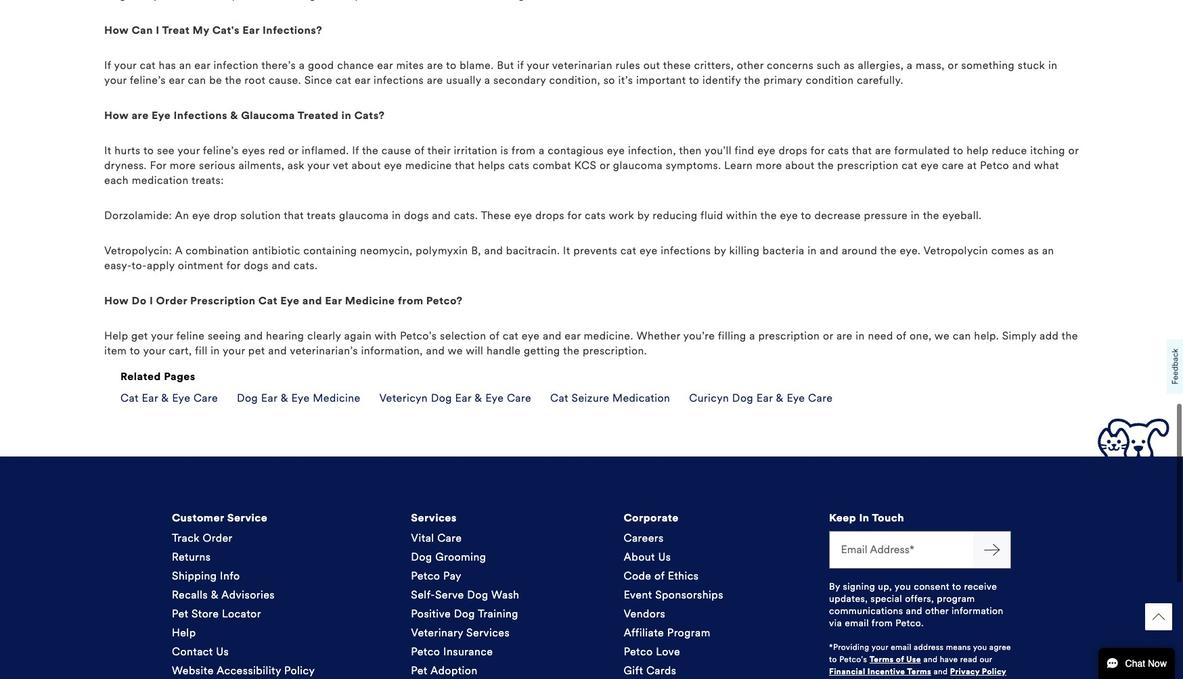 Task type: vqa. For each thing, say whether or not it's contained in the screenshot.
Yes! Heartworm disease is a serious and potentially fatal disease. It often goes undiagnosed in cats. Many cats affected by heartworms have no adult worms or only 1 or 2 adult worms, but it's important to understand that immature worms can still cause real damage, resulting in a condition known as Heartworm Associated Respiratory Disease (HARD).
no



Task type: locate. For each thing, give the bounding box(es) containing it.
petco's down *providing
[[840, 655, 868, 665]]

3 how from the top
[[104, 295, 129, 307]]

1 vertical spatial if
[[352, 144, 359, 157]]

0 vertical spatial order
[[156, 295, 187, 307]]

1 horizontal spatial from
[[512, 144, 536, 157]]

wash
[[492, 589, 520, 602]]

1 vertical spatial terms
[[907, 667, 932, 677]]

help up item
[[104, 330, 128, 343]]

services up vital care link
[[411, 512, 457, 525]]

are up hurts
[[132, 109, 149, 122]]

0 vertical spatial by
[[638, 209, 650, 222]]

for
[[150, 159, 167, 172]]

1 horizontal spatial order
[[203, 532, 233, 545]]

1 vertical spatial drops
[[536, 209, 565, 222]]

1 vertical spatial i
[[150, 295, 153, 307]]

have
[[940, 655, 958, 665]]

pet
[[172, 608, 189, 621], [411, 665, 428, 678]]

you'll
[[705, 144, 732, 157]]

1 vertical spatial us
[[216, 646, 229, 659]]

1 vertical spatial services
[[467, 627, 510, 640]]

pet store locator link
[[172, 608, 261, 621]]

0 horizontal spatial i
[[150, 295, 153, 307]]

fill
[[195, 345, 208, 357]]

0 horizontal spatial us
[[216, 646, 229, 659]]

0 horizontal spatial as
[[844, 59, 855, 72]]

dogs down the antibiotic
[[244, 259, 269, 272]]

0 vertical spatial infections
[[374, 74, 424, 87]]

of inside it hurts to see your feline's eyes red or inflamed. if the cause of their irritation is from a contagious eye infection, then you'll find eye drops for cats that are formulated to help reduce itching or dryness. for more serious ailments, ask your vet about eye medicine that helps cats combat kcs or glaucoma symptoms. learn more about the prescription cat eye care at petco and what each medication treats:
[[415, 144, 425, 157]]

killing
[[730, 244, 760, 257]]

a down "blame."
[[485, 74, 491, 87]]

code of ethics link
[[624, 570, 699, 583]]

of right the code
[[655, 570, 665, 583]]

in right the fill
[[211, 345, 220, 357]]

veterinary services link
[[411, 627, 510, 640]]

to left decrease
[[801, 209, 812, 222]]

a inside it hurts to see your feline's eyes red or inflamed. if the cause of their irritation is from a contagious eye infection, then you'll find eye drops for cats that are formulated to help reduce itching or dryness. for more serious ailments, ask your vet about eye medicine that helps cats combat kcs or glaucoma symptoms. learn more about the prescription cat eye care at petco and what each medication treats:
[[539, 144, 545, 157]]

cats.
[[454, 209, 478, 222], [294, 259, 318, 272]]

and down hearing at the left
[[268, 345, 287, 357]]

1 about from the left
[[352, 159, 381, 172]]

services inside vital care dog grooming petco pay self-serve dog wash positive dog training veterinary services petco insurance pet adoption
[[467, 627, 510, 640]]

seeing
[[208, 330, 241, 343]]

kcs
[[575, 159, 597, 172]]

1 vertical spatial can
[[953, 330, 971, 343]]

how left do
[[104, 295, 129, 307]]

petco pay link
[[411, 570, 462, 583]]

contact us link
[[172, 646, 229, 659]]

from for via
[[872, 618, 893, 630]]

pet
[[248, 345, 265, 357]]

infections inside vetropolycin: a combination antibiotic containing neomycin, polymyxin b, and bacitracin. it prevents cat eye infections by killing bacteria in and around the eye. vetropolycin comes as an easy-to-apply ointment for dogs and cats.
[[661, 244, 711, 257]]

vetericyn
[[380, 392, 428, 405]]

petco's up information,
[[400, 330, 437, 343]]

1 vertical spatial order
[[203, 532, 233, 545]]

as right comes
[[1028, 244, 1039, 257]]

1 vertical spatial from
[[398, 295, 424, 307]]

about right learn
[[786, 159, 815, 172]]

petco down reduce
[[980, 159, 1010, 172]]

treats
[[307, 209, 336, 222]]

0 horizontal spatial pet
[[172, 608, 189, 621]]

irritation
[[454, 144, 498, 157]]

1 vertical spatial medicine
[[313, 392, 361, 405]]

infections down 'mites'
[[374, 74, 424, 87]]

privacy policy link
[[951, 667, 1007, 677]]

services down training
[[467, 627, 510, 640]]

1 vertical spatial dogs
[[244, 259, 269, 272]]

from inside it hurts to see your feline's eyes red or inflamed. if the cause of their irritation is from a contagious eye infection, then you'll find eye drops for cats that are formulated to help reduce itching or dryness. for more serious ailments, ask your vet about eye medicine that helps cats combat kcs or glaucoma symptoms. learn more about the prescription cat eye care at petco and what each medication treats:
[[512, 144, 536, 157]]

feline's down the has
[[130, 74, 166, 87]]

for inside it hurts to see your feline's eyes red or inflamed. if the cause of their irritation is from a contagious eye infection, then you'll find eye drops for cats that are formulated to help reduce itching or dryness. for more serious ailments, ask your vet about eye medicine that helps cats combat kcs or glaucoma symptoms. learn more about the prescription cat eye care at petco and what each medication treats:
[[811, 144, 825, 157]]

of up medicine
[[415, 144, 425, 157]]

drops up bacitracin.
[[536, 209, 565, 222]]

0 horizontal spatial we
[[448, 345, 463, 357]]

a
[[175, 244, 183, 257]]

locator
[[222, 608, 261, 621]]

eye inside vetropolycin: a combination antibiotic containing neomycin, polymyxin b, and bacitracin. it prevents cat eye infections by killing bacteria in and around the eye. vetropolycin comes as an easy-to-apply ointment for dogs and cats.
[[640, 244, 658, 257]]

advisories
[[221, 589, 275, 602]]

you right up, on the bottom of page
[[895, 582, 911, 593]]

0 horizontal spatial petco's
[[400, 330, 437, 343]]

petco inside it hurts to see your feline's eyes red or inflamed. if the cause of their irritation is from a contagious eye infection, then you'll find eye drops for cats that are formulated to help reduce itching or dryness. for more serious ailments, ask your vet about eye medicine that helps cats combat kcs or glaucoma symptoms. learn more about the prescription cat eye care at petco and what each medication treats:
[[980, 159, 1010, 172]]

other inside if your cat has an ear infection there's a good chance ear mites are to blame. but if your veterinarian rules out these critters, other concerns such as allergies, a mass, or something stuck in your feline's ear can be the root cause. since cat ear infections are usually a secondary condition, so it's important to identify the primary condition carefully.
[[737, 59, 764, 72]]

by right work
[[638, 209, 650, 222]]

cats. down containing on the left top of page
[[294, 259, 318, 272]]

1 horizontal spatial services
[[467, 627, 510, 640]]

1 horizontal spatial dogs
[[404, 209, 429, 222]]

0 horizontal spatial other
[[737, 59, 764, 72]]

to down get
[[130, 345, 140, 357]]

terms down use
[[907, 667, 932, 677]]

1 vertical spatial an
[[1042, 244, 1055, 257]]

cats up decrease
[[828, 144, 849, 157]]

1 horizontal spatial petco's
[[840, 655, 868, 665]]

as inside vetropolycin: a combination antibiotic containing neomycin, polymyxin b, and bacitracin. it prevents cat eye infections by killing bacteria in and around the eye. vetropolycin comes as an easy-to-apply ointment for dogs and cats.
[[1028, 244, 1039, 257]]

feline's inside it hurts to see your feline's eyes red or inflamed. if the cause of their irritation is from a contagious eye infection, then you'll find eye drops for cats that are formulated to help reduce itching or dryness. for more serious ailments, ask your vet about eye medicine that helps cats combat kcs or glaucoma symptoms. learn more about the prescription cat eye care at petco and what each medication treats:
[[203, 144, 239, 157]]

0 horizontal spatial cats
[[509, 159, 530, 172]]

2 vertical spatial for
[[226, 259, 241, 272]]

you
[[895, 582, 911, 593], [973, 643, 987, 653]]

order down customer service
[[203, 532, 233, 545]]

careers about us code of ethics event sponsorships vendors affiliate program petco love gift cards
[[624, 532, 724, 678]]

1 horizontal spatial feline's
[[203, 144, 239, 157]]

event sponsorships link
[[624, 589, 724, 602]]

condition,
[[549, 74, 601, 87]]

1 vertical spatial help
[[172, 627, 196, 640]]

are inside the "help get your feline seeing and hearing clearly again with petco's selection of cat eye and ear medicine. whether you're filling a prescription or are in need of one, we can help. simply add the item to your cart, fill in your pet and veterinarian's information, and we will handle getting the prescription."
[[837, 330, 853, 343]]

so
[[604, 74, 615, 87]]

from inside by signing up, you consent to receive updates, special offers, program communications and other information via email from petco.
[[872, 618, 893, 630]]

can inside the "help get your feline seeing and hearing clearly again with petco's selection of cat eye and ear medicine. whether you're filling a prescription or are in need of one, we can help. simply add the item to your cart, fill in your pet and veterinarian's information, and we will handle getting the prescription."
[[953, 330, 971, 343]]

0 horizontal spatial can
[[188, 74, 206, 87]]

2 horizontal spatial cats
[[828, 144, 849, 157]]

address
[[914, 643, 944, 653]]

can left be
[[188, 74, 206, 87]]

find
[[735, 144, 755, 157]]

1 horizontal spatial you
[[973, 643, 987, 653]]

your inside *providing your email address means you agree to
[[872, 643, 889, 653]]

dog down self-serve dog wash link
[[454, 608, 475, 621]]

as inside if your cat has an ear infection there's a good chance ear mites are to blame. but if your veterinarian rules out these critters, other concerns such as allergies, a mass, or something stuck in your feline's ear can be the root cause. since cat ear infections are usually a secondary condition, so it's important to identify the primary condition carefully.
[[844, 59, 855, 72]]

1 horizontal spatial about
[[786, 159, 815, 172]]

1 vertical spatial how
[[104, 109, 129, 122]]

1 vertical spatial petco's
[[840, 655, 868, 665]]

0 horizontal spatial infections
[[374, 74, 424, 87]]

and down reduce
[[1013, 159, 1032, 172]]

0 horizontal spatial cat
[[121, 392, 139, 405]]

0 horizontal spatial dogs
[[244, 259, 269, 272]]

0 vertical spatial email
[[845, 618, 869, 630]]

more down see
[[170, 159, 196, 172]]

0 horizontal spatial an
[[179, 59, 191, 72]]

0 vertical spatial if
[[104, 59, 111, 72]]

clearly
[[307, 330, 341, 343]]

dog ear & eye medicine
[[237, 392, 361, 405]]

us up website accessibility policy link
[[216, 646, 229, 659]]

stuck
[[1018, 59, 1046, 72]]

2 how from the top
[[104, 109, 129, 122]]

dog
[[237, 392, 258, 405], [431, 392, 452, 405], [733, 392, 754, 405], [411, 551, 432, 564], [467, 589, 489, 602], [454, 608, 475, 621]]

related pages
[[121, 370, 196, 383]]

petco.
[[896, 618, 924, 630]]

1 horizontal spatial more
[[756, 159, 782, 172]]

eye
[[607, 144, 625, 157], [758, 144, 776, 157], [384, 159, 402, 172], [921, 159, 939, 172], [192, 209, 210, 222], [514, 209, 533, 222], [780, 209, 798, 222], [640, 244, 658, 257], [522, 330, 540, 343]]

policy down "our"
[[982, 667, 1007, 677]]

1 vertical spatial for
[[568, 209, 582, 222]]

1 horizontal spatial infections
[[661, 244, 711, 257]]

us
[[659, 551, 671, 564], [216, 646, 229, 659]]

2 vertical spatial that
[[284, 209, 304, 222]]

ear right cat's
[[243, 24, 260, 37]]

solution
[[240, 209, 281, 222]]

in right stuck
[[1049, 59, 1058, 72]]

vet
[[333, 159, 349, 172]]

the inside vetropolycin: a combination antibiotic containing neomycin, polymyxin b, and bacitracin. it prevents cat eye infections by killing bacteria in and around the eye. vetropolycin comes as an easy-to-apply ointment for dogs and cats.
[[881, 244, 897, 257]]

eye right find
[[758, 144, 776, 157]]

drops right find
[[779, 144, 808, 157]]

and right b,
[[484, 244, 503, 257]]

2 horizontal spatial that
[[852, 144, 872, 157]]

2 vertical spatial cats
[[585, 209, 606, 222]]

can inside if your cat has an ear infection there's a good chance ear mites are to blame. but if your veterinarian rules out these critters, other concerns such as allergies, a mass, or something stuck in your feline's ear can be the root cause. since cat ear infections are usually a secondary condition, so it's important to identify the primary condition carefully.
[[188, 74, 206, 87]]

more right learn
[[756, 159, 782, 172]]

an right the has
[[179, 59, 191, 72]]

0 horizontal spatial cats.
[[294, 259, 318, 272]]

affiliate program link
[[624, 627, 711, 640]]

ear down pet
[[261, 392, 278, 405]]

terms
[[870, 655, 894, 665], [907, 667, 932, 677]]

chance
[[337, 59, 374, 72]]

1 horizontal spatial other
[[926, 606, 949, 618]]

that left treats
[[284, 209, 304, 222]]

0 vertical spatial cats
[[828, 144, 849, 157]]

0 horizontal spatial by
[[638, 209, 650, 222]]

cat ear & eye care
[[121, 392, 218, 405]]

careers
[[624, 532, 664, 545]]

1 how from the top
[[104, 24, 129, 37]]

vital care dog grooming petco pay self-serve dog wash positive dog training veterinary services petco insurance pet adoption
[[411, 532, 520, 678]]

1 horizontal spatial we
[[935, 330, 950, 343]]

handle
[[487, 345, 521, 357]]

ear down chance
[[355, 74, 371, 87]]

that left formulated
[[852, 144, 872, 157]]

1 horizontal spatial cats
[[585, 209, 606, 222]]

an right comes
[[1042, 244, 1055, 257]]

0 horizontal spatial feline's
[[130, 74, 166, 87]]

affiliate
[[624, 627, 664, 640]]

to-
[[132, 259, 147, 272]]

cause
[[382, 144, 411, 157]]

1 horizontal spatial email
[[891, 643, 912, 653]]

bacitracin.
[[506, 244, 560, 257]]

and up "getting"
[[543, 330, 562, 343]]

0 horizontal spatial help
[[104, 330, 128, 343]]

*providing
[[829, 643, 870, 653]]

0 vertical spatial help
[[104, 330, 128, 343]]

cat down formulated
[[902, 159, 918, 172]]

feline's up serious
[[203, 144, 239, 157]]

carefully.
[[857, 74, 904, 87]]

pet inside 'track order returns shipping info recalls & advisories pet store locator help contact us website accessibility policy'
[[172, 608, 189, 621]]

we right the one, at the right
[[935, 330, 950, 343]]

0 horizontal spatial email
[[845, 618, 869, 630]]

0 vertical spatial an
[[179, 59, 191, 72]]

cats down is
[[509, 159, 530, 172]]

prescription inside it hurts to see your feline's eyes red or inflamed. if the cause of their irritation is from a contagious eye infection, then you'll find eye drops for cats that are formulated to help reduce itching or dryness. for more serious ailments, ask your vet about eye medicine that helps cats combat kcs or glaucoma symptoms. learn more about the prescription cat eye care at petco and what each medication treats:
[[837, 159, 899, 172]]

store
[[192, 608, 219, 621]]

get
[[131, 330, 148, 343]]

1 horizontal spatial help
[[172, 627, 196, 640]]

us inside 'track order returns shipping info recalls & advisories pet store locator help contact us website accessibility policy'
[[216, 646, 229, 659]]

cause.
[[269, 74, 301, 87]]

if inside if your cat has an ear infection there's a good chance ear mites are to blame. but if your veterinarian rules out these critters, other concerns such as allergies, a mass, or something stuck in your feline's ear can be the root cause. since cat ear infections are usually a secondary condition, so it's important to identify the primary condition carefully.
[[104, 59, 111, 72]]

0 vertical spatial prescription
[[837, 159, 899, 172]]

1 vertical spatial infections
[[661, 244, 711, 257]]

from down communications
[[872, 618, 893, 630]]

cart,
[[169, 345, 192, 357]]

are right 'mites'
[[427, 59, 443, 72]]

1 vertical spatial it
[[563, 244, 571, 257]]

item
[[104, 345, 127, 357]]

1 horizontal spatial policy
[[982, 667, 1007, 677]]

0 vertical spatial as
[[844, 59, 855, 72]]

0 horizontal spatial services
[[411, 512, 457, 525]]

other inside by signing up, you consent to receive updates, special offers, program communications and other information via email from petco.
[[926, 606, 949, 618]]

i for treat
[[156, 24, 160, 37]]

in
[[1049, 59, 1058, 72], [342, 109, 352, 122], [392, 209, 401, 222], [911, 209, 920, 222], [808, 244, 817, 257], [856, 330, 865, 343], [211, 345, 220, 357]]

glaucoma down infection,
[[613, 159, 663, 172]]

other
[[737, 59, 764, 72], [926, 606, 949, 618]]

receive
[[965, 582, 998, 593]]

a left mass,
[[907, 59, 913, 72]]

1 horizontal spatial pet
[[411, 665, 428, 678]]

dogs
[[404, 209, 429, 222], [244, 259, 269, 272]]

that down irritation
[[455, 159, 475, 172]]

pet left 'adoption'
[[411, 665, 428, 678]]

1 horizontal spatial as
[[1028, 244, 1039, 257]]

an
[[175, 209, 189, 222]]

pet inside vital care dog grooming petco pay self-serve dog wash positive dog training veterinary services petco insurance pet adoption
[[411, 665, 428, 678]]

1 vertical spatial feline's
[[203, 144, 239, 157]]

1 vertical spatial by
[[714, 244, 727, 257]]

how do i order prescription cat eye and ear medicine from petco?
[[104, 295, 463, 307]]

a left "good"
[[299, 59, 305, 72]]

0 vertical spatial pet
[[172, 608, 189, 621]]

in right pressure
[[911, 209, 920, 222]]

ear down related pages
[[142, 392, 158, 405]]

0 vertical spatial terms
[[870, 655, 894, 665]]

1 vertical spatial cats.
[[294, 259, 318, 272]]

1 vertical spatial pet
[[411, 665, 428, 678]]

i for order
[[150, 295, 153, 307]]

program
[[937, 594, 975, 605]]

ear
[[243, 24, 260, 37], [325, 295, 342, 307], [142, 392, 158, 405], [261, 392, 278, 405], [455, 392, 472, 405], [757, 392, 773, 405]]

petco up gift
[[624, 646, 653, 659]]

updates,
[[829, 594, 868, 605]]

1 vertical spatial email
[[891, 643, 912, 653]]

if left the has
[[104, 59, 111, 72]]

to up financial
[[829, 655, 837, 665]]

email down communications
[[845, 618, 869, 630]]

0 horizontal spatial if
[[104, 59, 111, 72]]

feline's
[[130, 74, 166, 87], [203, 144, 239, 157]]

are left formulated
[[876, 144, 892, 157]]

and up polymyxin
[[432, 209, 451, 222]]

None email field
[[829, 532, 974, 570]]

such
[[817, 59, 841, 72]]

of left use
[[896, 655, 904, 665]]

terms up financial incentive terms 'link'
[[870, 655, 894, 665]]

shipping
[[172, 570, 217, 583]]

1 horizontal spatial us
[[659, 551, 671, 564]]

0 vertical spatial how
[[104, 24, 129, 37]]

helps
[[478, 159, 505, 172]]

and inside by signing up, you consent to receive updates, special offers, program communications and other information via email from petco.
[[906, 606, 923, 618]]

0 vertical spatial can
[[188, 74, 206, 87]]

or left the need in the right of the page
[[823, 330, 834, 343]]

cats. inside vetropolycin: a combination antibiotic containing neomycin, polymyxin b, and bacitracin. it prevents cat eye infections by killing bacteria in and around the eye. vetropolycin comes as an easy-to-apply ointment for dogs and cats.
[[294, 259, 318, 272]]

one,
[[910, 330, 932, 343]]

i right do
[[150, 295, 153, 307]]

pressure
[[864, 209, 908, 222]]

1 horizontal spatial glaucoma
[[613, 159, 663, 172]]

veterinarian
[[552, 59, 613, 72]]

ear
[[195, 59, 211, 72], [377, 59, 393, 72], [169, 74, 185, 87], [355, 74, 371, 87], [565, 330, 581, 343]]

to up program
[[953, 582, 962, 593]]

medicine down "veterinarian's"
[[313, 392, 361, 405]]

ear left medicine.
[[565, 330, 581, 343]]

prevents
[[574, 244, 618, 257]]

1 horizontal spatial i
[[156, 24, 160, 37]]

styled arrow button link
[[1146, 604, 1173, 631]]

by inside vetropolycin: a combination antibiotic containing neomycin, polymyxin b, and bacitracin. it prevents cat eye infections by killing bacteria in and around the eye. vetropolycin comes as an easy-to-apply ointment for dogs and cats.
[[714, 244, 727, 257]]

from left petco?
[[398, 295, 424, 307]]

treat
[[162, 24, 190, 37]]

info
[[220, 570, 240, 583]]

to up usually
[[446, 59, 457, 72]]

returns link
[[172, 551, 211, 564]]

1 horizontal spatial that
[[455, 159, 475, 172]]

it inside vetropolycin: a combination antibiotic containing neomycin, polymyxin b, and bacitracin. it prevents cat eye infections by killing bacteria in and around the eye. vetropolycin comes as an easy-to-apply ointment for dogs and cats.
[[563, 244, 571, 257]]

1 vertical spatial as
[[1028, 244, 1039, 257]]

0 vertical spatial glaucoma
[[613, 159, 663, 172]]

help up contact
[[172, 627, 196, 640]]

0 vertical spatial us
[[659, 551, 671, 564]]

0 vertical spatial it
[[104, 144, 112, 157]]

good
[[308, 59, 334, 72]]

cat inside vetropolycin: a combination antibiotic containing neomycin, polymyxin b, and bacitracin. it prevents cat eye infections by killing bacteria in and around the eye. vetropolycin comes as an easy-to-apply ointment for dogs and cats.
[[621, 244, 637, 257]]

learn
[[725, 159, 753, 172]]

2 more from the left
[[756, 159, 782, 172]]

or inside if your cat has an ear infection there's a good chance ear mites are to blame. but if your veterinarian rules out these critters, other concerns such as allergies, a mass, or something stuck in your feline's ear can be the root cause. since cat ear infections are usually a secondary condition, so it's important to identify the primary condition carefully.
[[948, 59, 959, 72]]

0 horizontal spatial that
[[284, 209, 304, 222]]

keep in touch
[[829, 512, 905, 525]]

contagious
[[548, 144, 604, 157]]

1 vertical spatial that
[[455, 159, 475, 172]]

eye up "getting"
[[522, 330, 540, 343]]

prescription
[[190, 295, 256, 307]]

0 vertical spatial drops
[[779, 144, 808, 157]]

the right add at right
[[1062, 330, 1079, 343]]

medication
[[132, 174, 189, 187]]

or up the ask
[[288, 144, 299, 157]]

or right mass,
[[948, 59, 959, 72]]



Task type: describe. For each thing, give the bounding box(es) containing it.
:
[[169, 209, 172, 222]]

gift
[[624, 665, 643, 678]]

an inside vetropolycin: a combination antibiotic containing neomycin, polymyxin b, and bacitracin. it prevents cat eye infections by killing bacteria in and around the eye. vetropolycin comes as an easy-to-apply ointment for dogs and cats.
[[1042, 244, 1055, 257]]

see
[[157, 144, 175, 157]]

mites
[[396, 59, 424, 72]]

dog down pet
[[237, 392, 258, 405]]

how for how do i order prescription cat eye and ear medicine from petco?
[[104, 295, 129, 307]]

antibiotic
[[252, 244, 300, 257]]

but
[[497, 59, 514, 72]]

of inside petco's terms of use and have read our financial incentive terms and privacy policy
[[896, 655, 904, 665]]

polymyxin
[[416, 244, 468, 257]]

dog right curicyn
[[733, 392, 754, 405]]

you're
[[684, 330, 715, 343]]

financial incentive terms link
[[829, 667, 932, 677]]

policy inside 'track order returns shipping info recalls & advisories pet store locator help contact us website accessibility policy'
[[284, 665, 315, 678]]

eye down cause
[[384, 159, 402, 172]]

related
[[121, 370, 161, 383]]

in inside vetropolycin: a combination antibiotic containing neomycin, polymyxin b, and bacitracin. it prevents cat eye infections by killing bacteria in and around the eye. vetropolycin comes as an easy-to-apply ointment for dogs and cats.
[[808, 244, 817, 257]]

cat down chance
[[336, 74, 352, 87]]

how are eye infections & glaucoma treated in cats?
[[104, 109, 385, 122]]

*providing your email address means you agree to
[[829, 643, 1012, 665]]

scroll to top image
[[1153, 611, 1165, 624]]

0 horizontal spatial glaucoma
[[339, 209, 389, 222]]

the down infection
[[225, 74, 242, 87]]

eye up bacteria
[[780, 209, 798, 222]]

careers link
[[624, 532, 664, 545]]

about
[[624, 551, 655, 564]]

special
[[871, 594, 903, 605]]

code
[[624, 570, 652, 583]]

curicyn dog ear & eye care link
[[689, 392, 833, 405]]

0 vertical spatial that
[[852, 144, 872, 157]]

to inside *providing your email address means you agree to
[[829, 655, 837, 665]]

vetericyn dog ear & eye care
[[380, 392, 532, 405]]

for inside vetropolycin: a combination antibiotic containing neomycin, polymyxin b, and bacitracin. it prevents cat eye infections by killing bacteria in and around the eye. vetropolycin comes as an easy-to-apply ointment for dogs and cats.
[[226, 259, 241, 272]]

veterinary
[[411, 627, 463, 640]]

corporate
[[624, 512, 679, 525]]

1 horizontal spatial for
[[568, 209, 582, 222]]

of inside careers about us code of ethics event sponsorships vendors affiliate program petco love gift cards
[[655, 570, 665, 583]]

critters,
[[694, 59, 734, 72]]

be
[[209, 74, 222, 87]]

if
[[517, 59, 524, 72]]

and down have
[[934, 667, 948, 677]]

if inside it hurts to see your feline's eyes red or inflamed. if the cause of their irritation is from a contagious eye infection, then you'll find eye drops for cats that are formulated to help reduce itching or dryness. for more serious ailments, ask your vet about eye medicine that helps cats combat kcs or glaucoma symptoms. learn more about the prescription cat eye care at petco and what each medication treats:
[[352, 144, 359, 157]]

submit email address image
[[984, 542, 1000, 559]]

dog ear & eye medicine link
[[237, 392, 361, 405]]

the left cause
[[362, 144, 379, 157]]

pet adoption link
[[411, 665, 478, 678]]

dog up positive dog training link
[[467, 589, 489, 602]]

dog down the vital
[[411, 551, 432, 564]]

vetropolycin
[[924, 244, 989, 257]]

of left the one, at the right
[[897, 330, 907, 343]]

eye right these
[[514, 209, 533, 222]]

keep
[[829, 512, 857, 525]]

petco up self-
[[411, 570, 440, 583]]

it's
[[619, 74, 633, 87]]

policy inside petco's terms of use and have read our financial incentive terms and privacy policy
[[982, 667, 1007, 677]]

and up pet
[[244, 330, 263, 343]]

contact
[[172, 646, 213, 659]]

to left see
[[143, 144, 154, 157]]

the right within
[[761, 209, 777, 222]]

in inside if your cat has an ear infection there's a good chance ear mites are to blame. but if your veterinarian rules out these critters, other concerns such as allergies, a mass, or something stuck in your feline's ear can be the root cause. since cat ear infections are usually a secondary condition, so it's important to identify the primary condition carefully.
[[1049, 59, 1058, 72]]

you inside by signing up, you consent to receive updates, special offers, program communications and other information via email from petco.
[[895, 582, 911, 593]]

ear right curicyn
[[757, 392, 773, 405]]

in
[[860, 512, 870, 525]]

& inside 'track order returns shipping info recalls & advisories pet store locator help contact us website accessibility policy'
[[211, 589, 219, 602]]

terms of use link
[[870, 655, 921, 665]]

petco down veterinary
[[411, 646, 440, 659]]

us inside careers about us code of ethics event sponsorships vendors affiliate program petco love gift cards
[[659, 551, 671, 564]]

eye down formulated
[[921, 159, 939, 172]]

1 vertical spatial cats
[[509, 159, 530, 172]]

ear inside the "help get your feline seeing and hearing clearly again with petco's selection of cat eye and ear medicine. whether you're filling a prescription or are in need of one, we can help. simply add the item to your cart, fill in your pet and veterinarian's information, and we will handle getting the prescription."
[[565, 330, 581, 343]]

email inside by signing up, you consent to receive updates, special offers, program communications and other information via email from petco.
[[845, 618, 869, 630]]

and left around
[[820, 244, 839, 257]]

cat for cat seizure medication
[[550, 392, 569, 405]]

glaucoma inside it hurts to see your feline's eyes red or inflamed. if the cause of their irritation is from a contagious eye infection, then you'll find eye drops for cats that are formulated to help reduce itching or dryness. for more serious ailments, ask your vet about eye medicine that helps cats combat kcs or glaucoma symptoms. learn more about the prescription cat eye care at petco and what each medication treats:
[[613, 159, 663, 172]]

to inside the "help get your feline seeing and hearing clearly again with petco's selection of cat eye and ear medicine. whether you're filling a prescription or are in need of one, we can help. simply add the item to your cart, fill in your pet and veterinarian's information, and we will handle getting the prescription."
[[130, 345, 140, 357]]

how for how are eye infections & glaucoma treated in cats?
[[104, 109, 129, 122]]

1 more from the left
[[170, 159, 196, 172]]

pay
[[443, 570, 462, 583]]

decrease
[[815, 209, 861, 222]]

1 vertical spatial we
[[448, 345, 463, 357]]

eye inside the "help get your feline seeing and hearing clearly again with petco's selection of cat eye and ear medicine. whether you're filling a prescription or are in need of one, we can help. simply add the item to your cart, fill in your pet and veterinarian's information, and we will handle getting the prescription."
[[522, 330, 540, 343]]

add
[[1040, 330, 1059, 343]]

ear up clearly
[[325, 295, 342, 307]]

drops inside it hurts to see your feline's eyes red or inflamed. if the cause of their irritation is from a contagious eye infection, then you'll find eye drops for cats that are formulated to help reduce itching or dryness. for more serious ailments, ask your vet about eye medicine that helps cats combat kcs or glaucoma symptoms. learn more about the prescription cat eye care at petco and what each medication treats:
[[779, 144, 808, 157]]

an inside if your cat has an ear infection there's a good chance ear mites are to blame. but if your veterinarian rules out these critters, other concerns such as allergies, a mass, or something stuck in your feline's ear can be the root cause. since cat ear infections are usually a secondary condition, so it's important to identify the primary condition carefully.
[[179, 59, 191, 72]]

self-
[[411, 589, 435, 602]]

at
[[968, 159, 977, 172]]

then
[[679, 144, 702, 157]]

track order returns shipping info recalls & advisories pet store locator help contact us website accessibility policy
[[172, 532, 315, 678]]

has
[[159, 59, 176, 72]]

the right "getting"
[[563, 345, 580, 357]]

identify
[[703, 74, 741, 87]]

red
[[268, 144, 285, 157]]

eye left infection,
[[607, 144, 625, 157]]

the up decrease
[[818, 159, 834, 172]]

email inside *providing your email address means you agree to
[[891, 643, 912, 653]]

to down the these
[[689, 74, 700, 87]]

2 about from the left
[[786, 159, 815, 172]]

ethics
[[668, 570, 699, 583]]

or inside the "help get your feline seeing and hearing clearly again with petco's selection of cat eye and ear medicine. whether you're filling a prescription or are in need of one, we can help. simply add the item to your cart, fill in your pet and veterinarian's information, and we will handle getting the prescription."
[[823, 330, 834, 343]]

cat for cat ear & eye care
[[121, 392, 139, 405]]

gift cards link
[[624, 665, 677, 678]]

care inside vital care dog grooming petco pay self-serve dog wash positive dog training veterinary services petco insurance pet adoption
[[438, 532, 462, 545]]

the left the eyeball. in the top right of the page
[[923, 209, 940, 222]]

dorzolamide
[[104, 209, 169, 222]]

mass,
[[916, 59, 945, 72]]

ear left 'mites'
[[377, 59, 393, 72]]

fluid
[[701, 209, 724, 222]]

are left usually
[[427, 74, 443, 87]]

customer
[[172, 512, 224, 525]]

and down address at right
[[924, 655, 938, 665]]

order inside 'track order returns shipping info recalls & advisories pet store locator help contact us website accessibility policy'
[[203, 532, 233, 545]]

dorzolamide : an eye drop solution that treats glaucoma in dogs and cats. these eye drops for cats work by reducing fluid within the eye to decrease pressure in the eyeball.
[[104, 209, 982, 222]]

help inside the "help get your feline seeing and hearing clearly again with petco's selection of cat eye and ear medicine. whether you're filling a prescription or are in need of one, we can help. simply add the item to your cart, fill in your pet and veterinarian's information, and we will handle getting the prescription."
[[104, 330, 128, 343]]

medication
[[613, 392, 671, 405]]

cat inside the "help get your feline seeing and hearing clearly again with petco's selection of cat eye and ear medicine. whether you're filling a prescription or are in need of one, we can help. simply add the item to your cart, fill in your pet and veterinarian's information, and we will handle getting the prescription."
[[503, 330, 519, 343]]

and down the antibiotic
[[272, 259, 291, 272]]

eyeball.
[[943, 209, 982, 222]]

petco's inside petco's terms of use and have read our financial incentive terms and privacy policy
[[840, 655, 868, 665]]

to inside by signing up, you consent to receive updates, special offers, program communications and other information via email from petco.
[[953, 582, 962, 593]]

cat inside it hurts to see your feline's eyes red or inflamed. if the cause of their irritation is from a contagious eye infection, then you'll find eye drops for cats that are formulated to help reduce itching or dryness. for more serious ailments, ask your vet about eye medicine that helps cats combat kcs or glaucoma symptoms. learn more about the prescription cat eye care at petco and what each medication treats:
[[902, 159, 918, 172]]

what
[[1034, 159, 1060, 172]]

of up handle
[[490, 330, 500, 343]]

0 vertical spatial we
[[935, 330, 950, 343]]

0 vertical spatial medicine
[[345, 295, 395, 307]]

eye right an
[[192, 209, 210, 222]]

to up care at the top
[[953, 144, 964, 157]]

allergies,
[[858, 59, 904, 72]]

bacteria
[[763, 244, 805, 257]]

simply
[[1003, 330, 1037, 343]]

do
[[132, 295, 147, 307]]

ear down the has
[[169, 74, 185, 87]]

agree
[[990, 643, 1012, 653]]

our
[[980, 655, 993, 665]]

in left the need in the right of the page
[[856, 330, 865, 343]]

dog right vetericyn
[[431, 392, 452, 405]]

combination
[[186, 244, 249, 257]]

since
[[304, 74, 333, 87]]

website accessibility policy link
[[172, 665, 315, 678]]

cat left the has
[[140, 59, 156, 72]]

or right itching
[[1069, 144, 1079, 157]]

reduce
[[992, 144, 1028, 157]]

1 horizontal spatial cats.
[[454, 209, 478, 222]]

a inside the "help get your feline seeing and hearing clearly again with petco's selection of cat eye and ear medicine. whether you're filling a prescription or are in need of one, we can help. simply add the item to your cart, fill in your pet and veterinarian's information, and we will handle getting the prescription."
[[750, 330, 756, 343]]

petco's inside the "help get your feline seeing and hearing clearly again with petco's selection of cat eye and ear medicine. whether you're filling a prescription or are in need of one, we can help. simply add the item to your cart, fill in your pet and veterinarian's information, and we will handle getting the prescription."
[[400, 330, 437, 343]]

help inside 'track order returns shipping info recalls & advisories pet store locator help contact us website accessibility policy'
[[172, 627, 196, 640]]

and down selection
[[426, 345, 445, 357]]

0 vertical spatial services
[[411, 512, 457, 525]]

important
[[636, 74, 686, 87]]

medicine.
[[584, 330, 634, 343]]

insurance
[[443, 646, 493, 659]]

infection,
[[628, 144, 676, 157]]

training
[[478, 608, 519, 621]]

0 horizontal spatial from
[[398, 295, 424, 307]]

itching
[[1031, 144, 1066, 157]]

ear down will on the left of the page
[[455, 392, 472, 405]]

ear up be
[[195, 59, 211, 72]]

vendors link
[[624, 608, 666, 621]]

how for how can i treat my cat's ear infections?
[[104, 24, 129, 37]]

financial
[[829, 667, 866, 677]]

prescription.
[[583, 345, 647, 357]]

infections
[[174, 109, 227, 122]]

hurts
[[115, 144, 141, 157]]

are inside it hurts to see your feline's eyes red or inflamed. if the cause of their irritation is from a contagious eye infection, then you'll find eye drops for cats that are formulated to help reduce itching or dryness. for more serious ailments, ask your vet about eye medicine that helps cats combat kcs or glaucoma symptoms. learn more about the prescription cat eye care at petco and what each medication treats:
[[876, 144, 892, 157]]

in up neomycin,
[[392, 209, 401, 222]]

work
[[609, 209, 634, 222]]

comes
[[992, 244, 1025, 257]]

cat ear & eye care link
[[121, 392, 218, 405]]

prescription inside the "help get your feline seeing and hearing clearly again with petco's selection of cat eye and ear medicine. whether you're filling a prescription or are in need of one, we can help. simply add the item to your cart, fill in your pet and veterinarian's information, and we will handle getting the prescription."
[[759, 330, 820, 343]]

and up clearly
[[303, 295, 322, 307]]

or right kcs
[[600, 159, 610, 172]]

infections inside if your cat has an ear infection there's a good chance ear mites are to blame. but if your veterinarian rules out these critters, other concerns such as allergies, a mass, or something stuck in your feline's ear can be the root cause. since cat ear infections are usually a secondary condition, so it's important to identify the primary condition carefully.
[[374, 74, 424, 87]]

feline's inside if your cat has an ear infection there's a good chance ear mites are to blame. but if your veterinarian rules out these critters, other concerns such as allergies, a mass, or something stuck in your feline's ear can be the root cause. since cat ear infections are usually a secondary condition, so it's important to identify the primary condition carefully.
[[130, 74, 166, 87]]

0 horizontal spatial order
[[156, 295, 187, 307]]

service
[[227, 512, 268, 525]]

vetropolycin:
[[104, 244, 172, 257]]

0 vertical spatial dogs
[[404, 209, 429, 222]]

1 horizontal spatial cat
[[259, 295, 278, 307]]

from for irritation
[[512, 144, 536, 157]]

it inside it hurts to see your feline's eyes red or inflamed. if the cause of their irritation is from a contagious eye infection, then you'll find eye drops for cats that are formulated to help reduce itching or dryness. for more serious ailments, ask your vet about eye medicine that helps cats combat kcs or glaucoma symptoms. learn more about the prescription cat eye care at petco and what each medication treats:
[[104, 144, 112, 157]]

petco's terms of use and have read our financial incentive terms and privacy policy
[[829, 655, 1007, 677]]

serve
[[435, 589, 464, 602]]

petco inside careers about us code of ethics event sponsorships vendors affiliate program petco love gift cards
[[624, 646, 653, 659]]

treats:
[[192, 174, 224, 187]]

eye.
[[900, 244, 921, 257]]

dogs inside vetropolycin: a combination antibiotic containing neomycin, polymyxin b, and bacitracin. it prevents cat eye infections by killing bacteria in and around the eye. vetropolycin comes as an easy-to-apply ointment for dogs and cats.
[[244, 259, 269, 272]]

cat's
[[212, 24, 240, 37]]

and inside it hurts to see your feline's eyes red or inflamed. if the cause of their irritation is from a contagious eye infection, then you'll find eye drops for cats that are formulated to help reduce itching or dryness. for more serious ailments, ask your vet about eye medicine that helps cats combat kcs or glaucoma symptoms. learn more about the prescription cat eye care at petco and what each medication treats:
[[1013, 159, 1032, 172]]

in left cats?
[[342, 109, 352, 122]]

you inside *providing your email address means you agree to
[[973, 643, 987, 653]]

cat seizure medication link
[[550, 392, 671, 405]]

event
[[624, 589, 652, 602]]

cards
[[647, 665, 677, 678]]

the right identify
[[744, 74, 761, 87]]



